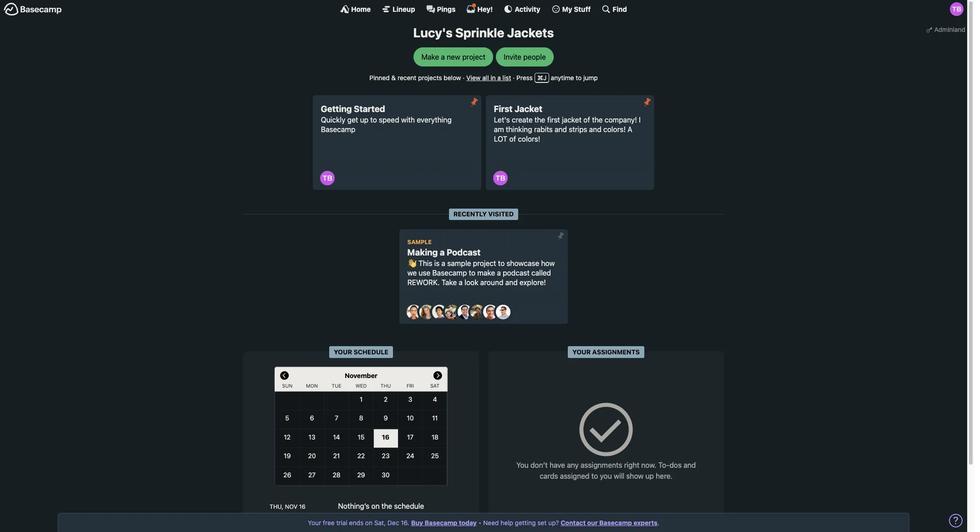 Task type: vqa. For each thing, say whether or not it's contained in the screenshot.
Keyboard shortcut: ⌘ + / icon
no



Task type: locate. For each thing, give the bounding box(es) containing it.
nothing's
[[338, 502, 370, 510]]

here.
[[656, 472, 673, 480]]

colors! down company!
[[604, 125, 626, 134]]

jackets
[[507, 25, 554, 40]]

right
[[625, 461, 640, 469]]

&
[[392, 74, 396, 81]]

basecamp inside getting started quickly get up to speed with everything basecamp
[[321, 125, 356, 134]]

jacket
[[515, 104, 543, 114]]

company!
[[605, 116, 637, 124]]

0 horizontal spatial tyler black image
[[494, 171, 508, 186]]

victor cooper image
[[496, 305, 511, 320]]

the
[[535, 116, 546, 124], [592, 116, 603, 124], [382, 502, 392, 510]]

colors!
[[604, 125, 626, 134], [518, 135, 541, 143]]

a left look
[[459, 278, 463, 287]]

1 horizontal spatial tyler black image
[[951, 2, 964, 16]]

visited
[[489, 210, 514, 218]]

to left you
[[592, 472, 598, 480]]

jennifer young image
[[445, 305, 460, 320]]

need
[[483, 519, 499, 527]]

switch accounts image
[[4, 2, 62, 16]]

0 vertical spatial colors!
[[604, 125, 626, 134]]

tyler black image up adminland
[[951, 2, 964, 16]]

podcast
[[503, 269, 530, 277]]

lot
[[494, 135, 508, 143]]

dec
[[388, 519, 399, 527]]

first jacket let's create the first jacket of the company! i am thinking rabits and strips and colors! a lot of colors!
[[494, 104, 641, 143]]

to up look
[[469, 269, 476, 277]]

lucy's
[[414, 25, 453, 40]]

showcase
[[507, 259, 540, 268]]

colors! down 'thinking'
[[518, 135, 541, 143]]

mon
[[306, 383, 318, 389]]

pings button
[[426, 5, 456, 14]]

hey! button
[[467, 3, 493, 14]]

and down the 'first'
[[555, 125, 567, 134]]

podcast
[[447, 247, 481, 258]]

tyler black image up visited
[[494, 171, 508, 186]]

0 vertical spatial tyler black image
[[951, 2, 964, 16]]

everything
[[417, 116, 452, 124]]

schedule
[[354, 348, 389, 356]]

project up make
[[473, 259, 496, 268]]

getting started quickly get up to speed with everything basecamp
[[321, 104, 452, 134]]

1 vertical spatial of
[[510, 135, 516, 143]]

and down the podcast
[[506, 278, 518, 287]]

the left company!
[[592, 116, 603, 124]]

adminland
[[935, 26, 966, 33]]

to‑dos
[[659, 461, 682, 469]]

to down started
[[371, 116, 377, 124]]

basecamp down quickly
[[321, 125, 356, 134]]

josh fiske image
[[458, 305, 473, 320]]

16.
[[401, 519, 410, 527]]

0 vertical spatial up
[[360, 116, 369, 124]]

and right to‑dos
[[684, 461, 696, 469]]

anytime
[[551, 74, 574, 81]]

up right get
[[360, 116, 369, 124]]

thu
[[381, 383, 391, 389]]

a right making
[[440, 247, 445, 258]]

2 horizontal spatial your
[[573, 348, 591, 356]]

basecamp
[[321, 125, 356, 134], [433, 269, 467, 277], [425, 519, 458, 527], [600, 519, 632, 527]]

lineup
[[393, 5, 415, 13]]

up inside you don't have any assignments right now. to‑dos and cards assigned to you will show up here.
[[646, 472, 654, 480]]

0 horizontal spatial ·
[[463, 74, 465, 81]]

project right new
[[463, 53, 486, 61]]

rework.
[[408, 278, 440, 287]]

a right is
[[442, 259, 446, 268]]

lucy's sprinkle jackets
[[414, 25, 554, 40]]

find
[[613, 5, 627, 13]]

explore!
[[520, 278, 546, 287]]

the up dec
[[382, 502, 392, 510]]

assignments
[[581, 461, 623, 469]]

contact our basecamp experts link
[[561, 519, 658, 527]]

main element
[[0, 0, 968, 18]]

1 horizontal spatial of
[[584, 116, 591, 124]]

1 horizontal spatial your
[[334, 348, 352, 356]]

started
[[354, 104, 385, 114]]

a up 'around'
[[497, 269, 501, 277]]

·
[[463, 74, 465, 81], [513, 74, 515, 81]]

make
[[422, 53, 439, 61]]

use
[[419, 269, 431, 277]]

let's
[[494, 116, 510, 124]]

None submit
[[467, 95, 482, 110], [640, 95, 655, 110], [554, 229, 568, 244], [467, 95, 482, 110], [640, 95, 655, 110], [554, 229, 568, 244]]

your left free
[[308, 519, 321, 527]]

· right list
[[513, 74, 515, 81]]

your
[[334, 348, 352, 356], [573, 348, 591, 356], [308, 519, 321, 527]]

pinned
[[370, 74, 390, 81]]

on
[[372, 502, 380, 510], [365, 519, 373, 527]]

our
[[588, 519, 598, 527]]

basecamp right buy
[[425, 519, 458, 527]]

up inside getting started quickly get up to speed with everything basecamp
[[360, 116, 369, 124]]

your for your assignments
[[573, 348, 591, 356]]

of down 'thinking'
[[510, 135, 516, 143]]

and inside sample making a podcast 👋 this is a sample project to showcase how we use basecamp to make a podcast called rework. take a look around and explore!
[[506, 278, 518, 287]]

0 horizontal spatial colors!
[[518, 135, 541, 143]]

0 horizontal spatial your
[[308, 519, 321, 527]]

your left schedule
[[334, 348, 352, 356]]

cards
[[540, 472, 558, 480]]

jump
[[584, 74, 598, 81]]

called
[[532, 269, 551, 277]]

don't
[[531, 461, 548, 469]]

⌘ j anytime to jump
[[538, 74, 598, 81]]

pinned & recent projects below · view all in a list
[[370, 74, 512, 81]]

a right 'in' at right top
[[498, 74, 501, 81]]

sun
[[282, 383, 293, 389]]

today
[[459, 519, 477, 527]]

a left new
[[441, 53, 445, 61]]

my stuff button
[[552, 5, 591, 14]]

will
[[614, 472, 625, 480]]

basecamp up take
[[433, 269, 467, 277]]

0 vertical spatial on
[[372, 502, 380, 510]]

sprinkle
[[456, 25, 505, 40]]

recently
[[454, 210, 487, 218]]

your free trial ends on sat, dec 16. buy basecamp today • need help getting set up? contact our basecamp experts .
[[308, 519, 660, 527]]

· left view
[[463, 74, 465, 81]]

quickly
[[321, 116, 346, 124]]

hey!
[[478, 5, 493, 13]]

on up sat, on the bottom of the page
[[372, 502, 380, 510]]

getting
[[321, 104, 352, 114]]

have
[[550, 461, 566, 469]]

wed
[[356, 383, 367, 389]]

2 · from the left
[[513, 74, 515, 81]]

people
[[524, 53, 546, 61]]

1 horizontal spatial up
[[646, 472, 654, 480]]

project inside sample making a podcast 👋 this is a sample project to showcase how we use basecamp to make a podcast called rework. take a look around and explore!
[[473, 259, 496, 268]]

your left assignments
[[573, 348, 591, 356]]

0 horizontal spatial up
[[360, 116, 369, 124]]

tyler black image
[[320, 171, 335, 186]]

· press
[[513, 74, 533, 81]]

and
[[555, 125, 567, 134], [590, 125, 602, 134], [506, 278, 518, 287], [684, 461, 696, 469]]

strips
[[569, 125, 588, 134]]

tyler black image
[[951, 2, 964, 16], [494, 171, 508, 186]]

up
[[360, 116, 369, 124], [646, 472, 654, 480]]

the up rabits
[[535, 116, 546, 124]]

cheryl walters image
[[420, 305, 434, 320]]

of up strips
[[584, 116, 591, 124]]

to inside you don't have any assignments right now. to‑dos and cards assigned to you will show up here.
[[592, 472, 598, 480]]

1 vertical spatial up
[[646, 472, 654, 480]]

is
[[435, 259, 440, 268]]

with
[[401, 116, 415, 124]]

1 horizontal spatial ·
[[513, 74, 515, 81]]

first
[[548, 116, 560, 124]]

help
[[501, 519, 514, 527]]

invite people
[[504, 53, 546, 61]]

assignments
[[593, 348, 640, 356]]

1 vertical spatial colors!
[[518, 135, 541, 143]]

on left sat, on the bottom of the page
[[365, 519, 373, 527]]

and right strips
[[590, 125, 602, 134]]

0 vertical spatial of
[[584, 116, 591, 124]]

up down now.
[[646, 472, 654, 480]]

1 vertical spatial project
[[473, 259, 496, 268]]

speed
[[379, 116, 399, 124]]

your for your schedule
[[334, 348, 352, 356]]

take
[[442, 278, 457, 287]]



Task type: describe. For each thing, give the bounding box(es) containing it.
make
[[478, 269, 495, 277]]

buy basecamp today link
[[411, 519, 477, 527]]

new
[[447, 53, 461, 61]]

buy
[[411, 519, 423, 527]]

activity
[[515, 5, 541, 13]]

below
[[444, 74, 461, 81]]

home link
[[340, 5, 371, 14]]

your schedule
[[334, 348, 389, 356]]

trial
[[337, 519, 348, 527]]

now.
[[642, 461, 657, 469]]

i
[[639, 116, 641, 124]]

list
[[503, 74, 512, 81]]

in
[[491, 74, 496, 81]]

jared davis image
[[432, 305, 447, 320]]

get
[[348, 116, 358, 124]]

press
[[517, 74, 533, 81]]

1 · from the left
[[463, 74, 465, 81]]

contact
[[561, 519, 586, 527]]

jacket
[[562, 116, 582, 124]]

fri
[[407, 383, 414, 389]]

schedule
[[394, 502, 424, 510]]

how
[[542, 259, 555, 268]]

am
[[494, 125, 504, 134]]

look
[[465, 278, 479, 287]]

ends
[[349, 519, 364, 527]]

projects
[[418, 74, 442, 81]]

1 horizontal spatial colors!
[[604, 125, 626, 134]]

0 horizontal spatial the
[[382, 502, 392, 510]]

assigned
[[560, 472, 590, 480]]

nicole katz image
[[471, 305, 485, 320]]

thu,
[[270, 503, 284, 510]]

thinking
[[506, 125, 533, 134]]

view
[[467, 74, 481, 81]]

up?
[[549, 519, 559, 527]]

.
[[658, 519, 660, 527]]

steve marsh image
[[484, 305, 498, 320]]

rabits
[[534, 125, 553, 134]]

show
[[627, 472, 644, 480]]

recent
[[398, 74, 417, 81]]

this
[[419, 259, 433, 268]]

16
[[299, 503, 306, 510]]

first
[[494, 104, 513, 114]]

basecamp inside sample making a podcast 👋 this is a sample project to showcase how we use basecamp to make a podcast called rework. take a look around and explore!
[[433, 269, 467, 277]]

we
[[408, 269, 417, 277]]

make a new project link
[[414, 47, 494, 66]]

adminland link
[[925, 23, 968, 36]]

to inside getting started quickly get up to speed with everything basecamp
[[371, 116, 377, 124]]

sat
[[431, 383, 440, 389]]

to up the podcast
[[498, 259, 505, 268]]

your assignments
[[573, 348, 640, 356]]

around
[[481, 278, 504, 287]]

nov
[[285, 503, 298, 510]]

home
[[351, 5, 371, 13]]

nothing's on the schedule
[[338, 502, 424, 510]]

pings
[[437, 5, 456, 13]]

invite people link
[[496, 47, 554, 66]]

my stuff
[[563, 5, 591, 13]]

1 vertical spatial tyler black image
[[494, 171, 508, 186]]

basecamp right our
[[600, 519, 632, 527]]

a
[[628, 125, 633, 134]]

sample
[[448, 259, 471, 268]]

0 horizontal spatial of
[[510, 135, 516, 143]]

stuff
[[574, 5, 591, 13]]

to left jump
[[576, 74, 582, 81]]

sample
[[408, 239, 432, 246]]

2 horizontal spatial the
[[592, 116, 603, 124]]

👋
[[408, 259, 417, 268]]

lineup link
[[382, 5, 415, 14]]

1 vertical spatial on
[[365, 519, 373, 527]]

you
[[517, 461, 529, 469]]

sample making a podcast 👋 this is a sample project to showcase how we use basecamp to make a podcast called rework. take a look around and explore!
[[408, 239, 555, 287]]

make a new project
[[422, 53, 486, 61]]

activity link
[[504, 5, 541, 14]]

⌘
[[538, 74, 544, 81]]

and inside you don't have any assignments right now. to‑dos and cards assigned to you will show up here.
[[684, 461, 696, 469]]

find button
[[602, 5, 627, 14]]

0 vertical spatial project
[[463, 53, 486, 61]]

create
[[512, 116, 533, 124]]

tyler black image inside main 'element'
[[951, 2, 964, 16]]

annie bryan image
[[407, 305, 422, 320]]

free
[[323, 519, 335, 527]]

my
[[563, 5, 573, 13]]

1 horizontal spatial the
[[535, 116, 546, 124]]

j
[[544, 74, 547, 81]]

making
[[408, 247, 438, 258]]

you don't have any assignments right now. to‑dos and cards assigned to you will show up here.
[[517, 461, 696, 480]]

experts
[[634, 519, 658, 527]]

sat,
[[375, 519, 386, 527]]



